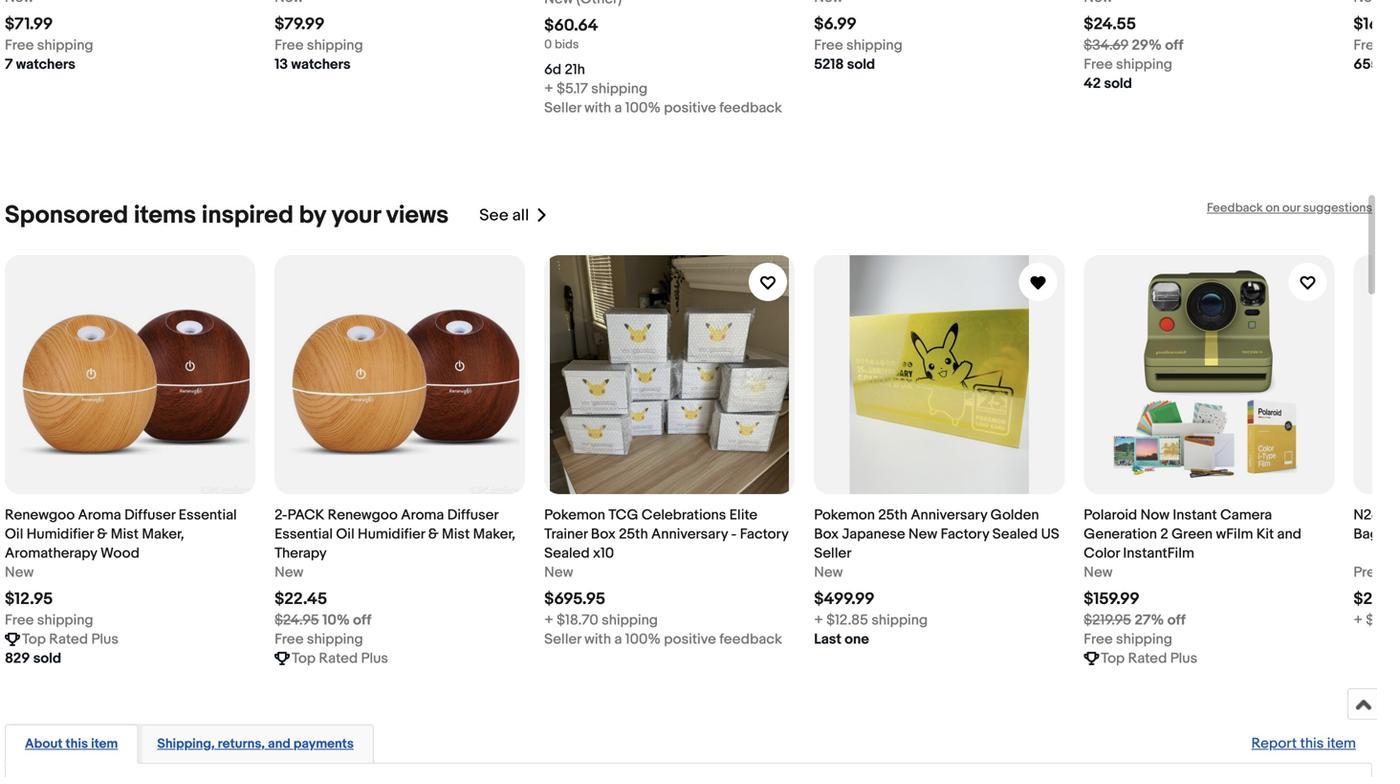 Task type: locate. For each thing, give the bounding box(es) containing it.
free shipping text field down $71.99 at the left of page
[[5, 36, 93, 55]]

25th inside pokemon 25th anniversary golden box japanese new factory sealed us seller new $499.99 + $12.85 shipping last one
[[878, 507, 908, 524]]

1 pokemon from the left
[[544, 507, 605, 524]]

kit
[[1257, 526, 1274, 543]]

wood
[[100, 545, 140, 562]]

and
[[1277, 526, 1302, 543], [268, 737, 291, 753]]

1 factory from the left
[[740, 526, 789, 543]]

1 horizontal spatial mist
[[442, 526, 470, 543]]

free inside 'free shipping 13 watchers'
[[275, 37, 304, 54]]

1 seller with a 100% positive feedback text field from the top
[[544, 99, 782, 118]]

item for report this item
[[1327, 736, 1356, 753]]

free shipping text field down the $12.95 'text box'
[[5, 611, 93, 630]]

1 aroma from the left
[[78, 507, 121, 524]]

5218
[[814, 56, 844, 73]]

1 horizontal spatial and
[[1277, 526, 1302, 543]]

new right japanese at right
[[909, 526, 938, 543]]

previous price $34.69 29% off text field
[[1084, 36, 1184, 55]]

New text field
[[275, 563, 304, 583], [544, 563, 573, 583], [814, 563, 843, 583], [1084, 563, 1113, 583]]

shipping right $5.17
[[591, 80, 648, 98]]

1 vertical spatial seller
[[814, 545, 852, 562]]

anniversary left golden
[[911, 507, 988, 524]]

about this item button
[[25, 736, 118, 754]]

25th
[[878, 507, 908, 524], [619, 526, 648, 543]]

7 watchers text field
[[5, 55, 75, 74]]

report
[[1252, 736, 1297, 753]]

oil inside the renewgoo aroma diffuser essential oil humidifier & mist maker, aromatherapy wood new $12.95 free shipping
[[5, 526, 23, 543]]

0 horizontal spatial rated
[[49, 631, 88, 649]]

Seller with a 100% positive feedback text field
[[544, 99, 782, 118], [544, 630, 782, 650]]

25th up japanese at right
[[878, 507, 908, 524]]

suggestions
[[1303, 201, 1373, 216]]

and inside button
[[268, 737, 291, 753]]

$16 text field
[[1354, 14, 1377, 34]]

0 vertical spatial with
[[585, 100, 611, 117]]

$71.99
[[5, 14, 53, 34]]

25th down tcg
[[619, 526, 648, 543]]

100% down + $18.70 shipping text box
[[625, 631, 661, 649]]

seller with a 100% positive feedback text field down $18.70
[[544, 630, 782, 650]]

1 horizontal spatial rated
[[319, 650, 358, 668]]

& inside 2-pack renewgoo aroma diffuser essential oil humidifier & mist maker, therapy new $22.45 $24.95 10% off free shipping
[[428, 526, 439, 543]]

seller down $5.17
[[544, 100, 581, 117]]

new text field up $695.95 text box
[[544, 563, 573, 583]]

0 vertical spatial 25th
[[878, 507, 908, 524]]

top up 829 sold
[[22, 631, 46, 649]]

Free shipping text field
[[275, 36, 363, 55], [814, 36, 903, 55], [1084, 55, 1173, 74], [5, 611, 93, 630], [1084, 630, 1173, 650]]

anniversary
[[911, 507, 988, 524], [651, 526, 728, 543]]

3 new text field from the left
[[814, 563, 843, 583]]

1 horizontal spatial top
[[292, 650, 316, 668]]

item
[[1327, 736, 1356, 753], [91, 737, 118, 753]]

1 mist from the left
[[111, 526, 139, 543]]

shipping inside the renewgoo aroma diffuser essential oil humidifier & mist maker, aromatherapy wood new $12.95 free shipping
[[37, 612, 93, 629]]

2 renewgoo from the left
[[328, 507, 398, 524]]

2 horizontal spatial plus
[[1171, 650, 1198, 668]]

returns,
[[218, 737, 265, 753]]

pokemon up japanese at right
[[814, 507, 875, 524]]

0 horizontal spatial humidifier
[[27, 526, 94, 543]]

0 vertical spatial and
[[1277, 526, 1302, 543]]

renewgoo right pack
[[328, 507, 398, 524]]

off inside polaroid now instant camera generation 2 green wfilm kit and color instantfilm new $159.99 $219.95 27% off free shipping
[[1168, 612, 1186, 629]]

1 vertical spatial anniversary
[[651, 526, 728, 543]]

1 watchers from the left
[[16, 56, 75, 73]]

shipping down the $12.95 'text box'
[[37, 612, 93, 629]]

rated inside text field
[[319, 650, 358, 668]]

1 horizontal spatial maker,
[[473, 526, 516, 543]]

feedback
[[720, 100, 782, 117], [720, 631, 782, 649]]

plus for $22.45
[[361, 650, 388, 668]]

2 a from the top
[[615, 631, 622, 649]]

humidifier
[[27, 526, 94, 543], [358, 526, 425, 543]]

this right about
[[66, 737, 88, 753]]

seller down japanese at right
[[814, 545, 852, 562]]

top for $159.99
[[1101, 650, 1125, 668]]

with down + $18.70 shipping text box
[[585, 631, 611, 649]]

Free shipping text field
[[5, 36, 93, 55], [275, 630, 363, 650]]

1 horizontal spatial humidifier
[[358, 526, 425, 543]]

1 vertical spatial positive
[[664, 631, 716, 649]]

factory left us
[[941, 526, 989, 543]]

2 humidifier from the left
[[358, 526, 425, 543]]

0 horizontal spatial sealed
[[544, 545, 590, 562]]

plus
[[91, 631, 119, 649], [361, 650, 388, 668], [1171, 650, 1198, 668]]

diffuser inside the renewgoo aroma diffuser essential oil humidifier & mist maker, aromatherapy wood new $12.95 free shipping
[[124, 507, 175, 524]]

1 renewgoo from the left
[[5, 507, 75, 524]]

$60.64 text field
[[544, 16, 598, 36]]

pokemon inside pokemon 25th anniversary golden box japanese new factory sealed us seller new $499.99 + $12.85 shipping last one
[[814, 507, 875, 524]]

+ up last
[[814, 612, 823, 629]]

sold right 5218
[[847, 56, 875, 73]]

0 horizontal spatial watchers
[[16, 56, 75, 73]]

aroma inside 2-pack renewgoo aroma diffuser essential oil humidifier & mist maker, therapy new $22.45 $24.95 10% off free shipping
[[401, 507, 444, 524]]

shipping up 13 watchers text field
[[307, 37, 363, 54]]

0 horizontal spatial diffuser
[[124, 507, 175, 524]]

1 vertical spatial 25th
[[619, 526, 648, 543]]

$79.99 text field
[[275, 14, 325, 34]]

100% down + $5.17 shipping text field
[[625, 100, 661, 117]]

2 aroma from the left
[[401, 507, 444, 524]]

new inside pokemon tcg celebrations elite trainer box 25th anniversary - factory sealed x10 new $695.95 + $18.70 shipping seller with a 100% positive feedback
[[544, 564, 573, 582]]

1 horizontal spatial &
[[428, 526, 439, 543]]

essential
[[179, 507, 237, 524], [275, 526, 333, 543]]

new
[[909, 526, 938, 543], [5, 564, 34, 582], [275, 564, 304, 582], [544, 564, 573, 582], [814, 564, 843, 582], [1084, 564, 1113, 582]]

top rated plus down 10%
[[292, 650, 388, 668]]

1 horizontal spatial sealed
[[993, 526, 1038, 543]]

sealed down golden
[[993, 526, 1038, 543]]

$34.69 29% off free shipping 42 sold
[[1084, 37, 1184, 92]]

0 horizontal spatial mist
[[111, 526, 139, 543]]

2 factory from the left
[[941, 526, 989, 543]]

0 horizontal spatial box
[[591, 526, 616, 543]]

1 vertical spatial and
[[268, 737, 291, 753]]

0 horizontal spatial and
[[268, 737, 291, 753]]

2 seller with a 100% positive feedback text field from the top
[[544, 630, 782, 650]]

last
[[814, 631, 842, 649]]

watchers inside 'free shipping 13 watchers'
[[291, 56, 351, 73]]

$71.99 text field
[[5, 14, 53, 34]]

mist inside the renewgoo aroma diffuser essential oil humidifier & mist maker, aromatherapy wood new $12.95 free shipping
[[111, 526, 139, 543]]

0 vertical spatial sealed
[[993, 526, 1038, 543]]

+ $18.70 shipping text field
[[544, 611, 658, 630]]

shipping inside free shipping 7 watchers
[[37, 37, 93, 54]]

+ down 6d
[[544, 80, 554, 98]]

this for about
[[66, 737, 88, 753]]

0 horizontal spatial &
[[97, 526, 107, 543]]

mist inside 2-pack renewgoo aroma diffuser essential oil humidifier & mist maker, therapy new $22.45 $24.95 10% off free shipping
[[442, 526, 470, 543]]

1 horizontal spatial plus
[[361, 650, 388, 668]]

+ left $18.70
[[544, 612, 554, 629]]

1 horizontal spatial renewgoo
[[328, 507, 398, 524]]

0 horizontal spatial pokemon
[[544, 507, 605, 524]]

shipping down 29%
[[1116, 56, 1173, 73]]

free down $24.95
[[275, 631, 304, 649]]

1 horizontal spatial aroma
[[401, 507, 444, 524]]

42 sold text field
[[1084, 74, 1132, 93]]

1 horizontal spatial anniversary
[[911, 507, 988, 524]]

2 diffuser from the left
[[447, 507, 498, 524]]

watchers right 13
[[291, 56, 351, 73]]

2 pokemon from the left
[[814, 507, 875, 524]]

off right 10%
[[353, 612, 372, 629]]

free
[[5, 37, 34, 54], [275, 37, 304, 54], [814, 37, 843, 54], [1354, 37, 1377, 54], [1084, 56, 1113, 73], [5, 612, 34, 629], [275, 631, 304, 649], [1084, 631, 1113, 649]]

camera
[[1221, 507, 1272, 524]]

free up 13
[[275, 37, 304, 54]]

pokemon up trainer
[[544, 507, 605, 524]]

box up x10
[[591, 526, 616, 543]]

this
[[1301, 736, 1324, 753], [66, 737, 88, 753]]

free shipping text field down 10%
[[275, 630, 363, 650]]

free shipping 7 watchers
[[5, 37, 93, 73]]

box left japanese at right
[[814, 526, 839, 543]]

$22 text field
[[1354, 590, 1377, 610]]

2 vertical spatial sold
[[33, 650, 61, 668]]

$79.99
[[275, 14, 325, 34]]

2 horizontal spatial rated
[[1128, 650, 1167, 668]]

shipping inside $34.69 29% off free shipping 42 sold
[[1116, 56, 1173, 73]]

a
[[615, 100, 622, 117], [615, 631, 622, 649]]

+ inside "pre- $22 + $2"
[[1354, 612, 1363, 629]]

renewgoo up aromatherapy
[[5, 507, 75, 524]]

new up $695.95 text box
[[544, 564, 573, 582]]

item right report
[[1327, 736, 1356, 753]]

rated down 10%
[[319, 650, 358, 668]]

rated for $159.99
[[1128, 650, 1167, 668]]

None text field
[[1354, 0, 1377, 7]]

mist
[[111, 526, 139, 543], [442, 526, 470, 543]]

top rated plus for $159.99
[[1101, 650, 1198, 668]]

top down $219.95
[[1101, 650, 1125, 668]]

2 feedback from the top
[[720, 631, 782, 649]]

2 horizontal spatial top rated plus
[[1101, 650, 1198, 668]]

10%
[[322, 612, 350, 629]]

new text field down therapy
[[275, 563, 304, 583]]

0 vertical spatial feedback
[[720, 100, 782, 117]]

plus down the renewgoo aroma diffuser essential oil humidifier & mist maker, aromatherapy wood new $12.95 free shipping on the bottom left
[[91, 631, 119, 649]]

shipping inside free shipping 5218 sold
[[847, 37, 903, 54]]

plus down previous price $24.95 10% off text field
[[361, 650, 388, 668]]

factory down elite
[[740, 526, 789, 543]]

1 new text field from the left
[[275, 563, 304, 583]]

None text field
[[5, 0, 34, 7], [275, 0, 304, 7], [544, 0, 622, 9], [814, 0, 843, 7], [1084, 0, 1113, 7], [5, 0, 34, 7], [275, 0, 304, 7], [544, 0, 622, 9], [814, 0, 843, 7], [1084, 0, 1113, 7]]

free inside free shipping 7 watchers
[[5, 37, 34, 54]]

off inside $34.69 29% off free shipping 42 sold
[[1165, 37, 1184, 54]]

free up 42
[[1084, 56, 1113, 73]]

0 horizontal spatial 25th
[[619, 526, 648, 543]]

1 horizontal spatial free shipping text field
[[275, 630, 363, 650]]

$60.64 0 bids
[[544, 16, 598, 52]]

1 horizontal spatial watchers
[[291, 56, 351, 73]]

829
[[5, 650, 30, 668]]

1 & from the left
[[97, 526, 107, 543]]

free shipping 5218 sold
[[814, 37, 903, 73]]

essential left 2-
[[179, 507, 237, 524]]

plus down previous price $219.95 27% off text box
[[1171, 650, 1198, 668]]

2 new text field from the left
[[544, 563, 573, 583]]

0 vertical spatial positive
[[664, 100, 716, 117]]

oil inside 2-pack renewgoo aroma diffuser essential oil humidifier & mist maker, therapy new $22.45 $24.95 10% off free shipping
[[336, 526, 355, 543]]

with down + $5.17 shipping text field
[[585, 100, 611, 117]]

42
[[1084, 75, 1101, 92]]

one
[[845, 631, 869, 649]]

essential inside 2-pack renewgoo aroma diffuser essential oil humidifier & mist maker, therapy new $22.45 $24.95 10% off free shipping
[[275, 526, 333, 543]]

and right returns, in the bottom of the page
[[268, 737, 291, 753]]

1 vertical spatial 100%
[[625, 631, 661, 649]]

$16
[[1354, 14, 1377, 34]]

0 vertical spatial anniversary
[[911, 507, 988, 524]]

all
[[512, 206, 529, 226]]

1 horizontal spatial top rated plus
[[292, 650, 388, 668]]

new down therapy
[[275, 564, 304, 582]]

1 vertical spatial essential
[[275, 526, 333, 543]]

shipping up 5218 sold text field
[[847, 37, 903, 54]]

7
[[5, 56, 13, 73]]

seller
[[544, 100, 581, 117], [814, 545, 852, 562], [544, 631, 581, 649]]

off inside 2-pack renewgoo aroma diffuser essential oil humidifier & mist maker, therapy new $22.45 $24.95 10% off free shipping
[[353, 612, 372, 629]]

2 positive from the top
[[664, 631, 716, 649]]

free up 7
[[5, 37, 34, 54]]

top rated plus text field down 27%
[[1101, 650, 1198, 669]]

2 mist from the left
[[442, 526, 470, 543]]

1 vertical spatial sold
[[1104, 75, 1132, 92]]

rated up 829 sold
[[49, 631, 88, 649]]

1 positive from the top
[[664, 100, 716, 117]]

items
[[134, 201, 196, 231]]

See all text field
[[479, 206, 529, 226]]

1 vertical spatial sealed
[[544, 545, 590, 562]]

positive inside pokemon tcg celebrations elite trainer box 25th anniversary - factory sealed x10 new $695.95 + $18.70 shipping seller with a 100% positive feedback
[[664, 631, 716, 649]]

off right 29%
[[1165, 37, 1184, 54]]

0 horizontal spatial factory
[[740, 526, 789, 543]]

watchers
[[16, 56, 75, 73], [291, 56, 351, 73]]

factory inside pokemon tcg celebrations elite trainer box 25th anniversary - factory sealed x10 new $695.95 + $18.70 shipping seller with a 100% positive feedback
[[740, 526, 789, 543]]

anniversary down celebrations
[[651, 526, 728, 543]]

new up $12.95
[[5, 564, 34, 582]]

1 horizontal spatial oil
[[336, 526, 355, 543]]

shipping down 10%
[[307, 631, 363, 649]]

1 diffuser from the left
[[124, 507, 175, 524]]

1 vertical spatial seller with a 100% positive feedback text field
[[544, 630, 782, 650]]

0 vertical spatial free shipping text field
[[5, 36, 93, 55]]

2 oil from the left
[[336, 526, 355, 543]]

+ left the $2
[[1354, 612, 1363, 629]]

free shipping text field down 29%
[[1084, 55, 1173, 74]]

1 horizontal spatial item
[[1327, 736, 1356, 753]]

1 humidifier from the left
[[27, 526, 94, 543]]

pokemon inside pokemon tcg celebrations elite trainer box 25th anniversary - factory sealed x10 new $695.95 + $18.70 shipping seller with a 100% positive feedback
[[544, 507, 605, 524]]

$159.99 text field
[[1084, 590, 1140, 610]]

0 horizontal spatial anniversary
[[651, 526, 728, 543]]

pokemon for new
[[544, 507, 605, 524]]

wfilm
[[1216, 526, 1254, 543]]

1 a from the top
[[615, 100, 622, 117]]

0 horizontal spatial oil
[[5, 526, 23, 543]]

2 horizontal spatial sold
[[1104, 75, 1132, 92]]

1 box from the left
[[591, 526, 616, 543]]

n26
[[1354, 507, 1377, 543]]

pokemon tcg celebrations elite trainer box 25th anniversary - factory sealed x10 new $695.95 + $18.70 shipping seller with a 100% positive feedback
[[544, 507, 789, 649]]

seller with a 100% positive feedback text field for pokemon tcg celebrations elite trainer box 25th anniversary - factory sealed x10 new $695.95 + $18.70 shipping seller with a 100% positive feedback
[[544, 630, 782, 650]]

+ inside 6d 21h + $5.17 shipping seller with a 100% positive feedback
[[544, 80, 554, 98]]

top rated plus down 27%
[[1101, 650, 1198, 668]]

shipping right $12.85
[[872, 612, 928, 629]]

2
[[1161, 526, 1169, 543]]

0 horizontal spatial essential
[[179, 507, 237, 524]]

1 horizontal spatial factory
[[941, 526, 989, 543]]

0 vertical spatial 100%
[[625, 100, 661, 117]]

item right about
[[91, 737, 118, 753]]

2 100% from the top
[[625, 631, 661, 649]]

shipping up 7 watchers text field
[[37, 37, 93, 54]]

0 horizontal spatial this
[[66, 737, 88, 753]]

anniversary inside pokemon 25th anniversary golden box japanese new factory sealed us seller new $499.99 + $12.85 shipping last one
[[911, 507, 988, 524]]

aroma inside the renewgoo aroma diffuser essential oil humidifier & mist maker, aromatherapy wood new $12.95 free shipping
[[78, 507, 121, 524]]

1 horizontal spatial box
[[814, 526, 839, 543]]

1 horizontal spatial essential
[[275, 526, 333, 543]]

1 feedback from the top
[[720, 100, 782, 117]]

0 vertical spatial seller with a 100% positive feedback text field
[[544, 99, 782, 118]]

shipping
[[37, 37, 93, 54], [307, 37, 363, 54], [847, 37, 903, 54], [1116, 56, 1173, 73], [591, 80, 648, 98], [37, 612, 93, 629], [602, 612, 658, 629], [872, 612, 928, 629], [307, 631, 363, 649], [1116, 631, 1173, 649]]

$24.55 text field
[[1084, 14, 1136, 34]]

new inside 2-pack renewgoo aroma diffuser essential oil humidifier & mist maker, therapy new $22.45 $24.95 10% off free shipping
[[275, 564, 304, 582]]

with inside 6d 21h + $5.17 shipping seller with a 100% positive feedback
[[585, 100, 611, 117]]

this right report
[[1301, 736, 1324, 753]]

renewgoo
[[5, 507, 75, 524], [328, 507, 398, 524]]

2 vertical spatial seller
[[544, 631, 581, 649]]

sold right 829
[[33, 650, 61, 668]]

free inside polaroid now instant camera generation 2 green wfilm kit and color instantfilm new $159.99 $219.95 27% off free shipping
[[1084, 631, 1113, 649]]

1 horizontal spatial 25th
[[878, 507, 908, 524]]

0 horizontal spatial sold
[[33, 650, 61, 668]]

our
[[1283, 201, 1301, 216]]

1 vertical spatial a
[[615, 631, 622, 649]]

2 horizontal spatial top
[[1101, 650, 1125, 668]]

a down + $18.70 shipping text box
[[615, 631, 622, 649]]

rated for $22.45
[[319, 650, 358, 668]]

humidifier inside 2-pack renewgoo aroma diffuser essential oil humidifier & mist maker, therapy new $22.45 $24.95 10% off free shipping
[[358, 526, 425, 543]]

and right kit
[[1277, 526, 1302, 543]]

sealed down trainer
[[544, 545, 590, 562]]

0 horizontal spatial renewgoo
[[5, 507, 75, 524]]

0 vertical spatial a
[[615, 100, 622, 117]]

top rated plus
[[22, 631, 119, 649], [292, 650, 388, 668], [1101, 650, 1198, 668]]

shipping down 27%
[[1116, 631, 1173, 649]]

2 maker, from the left
[[473, 526, 516, 543]]

shipping inside 6d 21h + $5.17 shipping seller with a 100% positive feedback
[[591, 80, 648, 98]]

0 horizontal spatial item
[[91, 737, 118, 753]]

$219.95
[[1084, 612, 1132, 629]]

0 vertical spatial sold
[[847, 56, 875, 73]]

2 box from the left
[[814, 526, 839, 543]]

sold right 42
[[1104, 75, 1132, 92]]

item inside button
[[91, 737, 118, 753]]

seller down $18.70
[[544, 631, 581, 649]]

renewgoo inside 2-pack renewgoo aroma diffuser essential oil humidifier & mist maker, therapy new $22.45 $24.95 10% off free shipping
[[328, 507, 398, 524]]

new text field up $499.99 at the right bottom of page
[[814, 563, 843, 583]]

top rated plus for $22.45
[[292, 650, 388, 668]]

top rated plus text field up 829 sold
[[22, 630, 119, 650]]

top down $24.95
[[292, 650, 316, 668]]

1 horizontal spatial diffuser
[[447, 507, 498, 524]]

watchers right 7
[[16, 56, 75, 73]]

maker, inside the renewgoo aroma diffuser essential oil humidifier & mist maker, aromatherapy wood new $12.95 free shipping
[[142, 526, 184, 543]]

1 with from the top
[[585, 100, 611, 117]]

rated down 27%
[[1128, 650, 1167, 668]]

$6.99 text field
[[814, 14, 857, 34]]

pokemon for $499.99
[[814, 507, 875, 524]]

seller with a 100% positive feedback text field down $5.17
[[544, 99, 782, 118]]

1 vertical spatial with
[[585, 631, 611, 649]]

shipping right $18.70
[[602, 612, 658, 629]]

oil
[[5, 526, 23, 543], [336, 526, 355, 543]]

free inside $34.69 29% off free shipping 42 sold
[[1084, 56, 1113, 73]]

$18.70
[[557, 612, 599, 629]]

plus inside top rated plus text field
[[361, 650, 388, 668]]

new down color
[[1084, 564, 1113, 582]]

4 new text field from the left
[[1084, 563, 1113, 583]]

color
[[1084, 545, 1120, 562]]

1 100% from the top
[[625, 100, 661, 117]]

maker, inside 2-pack renewgoo aroma diffuser essential oil humidifier & mist maker, therapy new $22.45 $24.95 10% off free shipping
[[473, 526, 516, 543]]

0 vertical spatial essential
[[179, 507, 237, 524]]

off right 27%
[[1168, 612, 1186, 629]]

655
[[1354, 56, 1377, 73]]

2 watchers from the left
[[291, 56, 351, 73]]

2 with from the top
[[585, 631, 611, 649]]

seller with a 100% positive feedback text field for 6d 21h + $5.17 shipping seller with a 100% positive feedback
[[544, 99, 782, 118]]

maker,
[[142, 526, 184, 543], [473, 526, 516, 543]]

new text field for $22.45
[[275, 563, 304, 583]]

free down $219.95
[[1084, 631, 1113, 649]]

1 horizontal spatial pokemon
[[814, 507, 875, 524]]

us
[[1041, 526, 1060, 543]]

1 horizontal spatial sold
[[847, 56, 875, 73]]

sold inside free shipping 5218 sold
[[847, 56, 875, 73]]

0 horizontal spatial maker,
[[142, 526, 184, 543]]

this inside button
[[66, 737, 88, 753]]

report this item
[[1252, 736, 1356, 753]]

1 horizontal spatial this
[[1301, 736, 1324, 753]]

top rated plus up 829 sold
[[22, 631, 119, 649]]

free up 5218
[[814, 37, 843, 54]]

Top Rated Plus text field
[[22, 630, 119, 650], [1101, 650, 1198, 669]]

$695.95 text field
[[544, 590, 606, 610]]

top inside text field
[[292, 650, 316, 668]]

new inside polaroid now instant camera generation 2 green wfilm kit and color instantfilm new $159.99 $219.95 27% off free shipping
[[1084, 564, 1113, 582]]

1 maker, from the left
[[142, 526, 184, 543]]

seller inside pokemon 25th anniversary golden box japanese new factory sealed us seller new $499.99 + $12.85 shipping last one
[[814, 545, 852, 562]]

watchers inside free shipping 7 watchers
[[16, 56, 75, 73]]

free down the $12.95 'text box'
[[5, 612, 34, 629]]

0 horizontal spatial aroma
[[78, 507, 121, 524]]

new text field down color
[[1084, 563, 1113, 583]]

factory inside pokemon 25th anniversary golden box japanese new factory sealed us seller new $499.99 + $12.85 shipping last one
[[941, 526, 989, 543]]

essential down pack
[[275, 526, 333, 543]]

Free text field
[[1354, 36, 1377, 55]]

1 oil from the left
[[5, 526, 23, 543]]

pre- $22 + $2
[[1354, 564, 1377, 629]]

1 vertical spatial free shipping text field
[[275, 630, 363, 650]]

diffuser
[[124, 507, 175, 524], [447, 507, 498, 524]]

free shipping text field down the $6.99 text field
[[814, 36, 903, 55]]

elite
[[730, 507, 758, 524]]

tab list
[[5, 721, 1373, 764]]

a down + $5.17 shipping text field
[[615, 100, 622, 117]]

box
[[591, 526, 616, 543], [814, 526, 839, 543]]

2 & from the left
[[428, 526, 439, 543]]

0 vertical spatial seller
[[544, 100, 581, 117]]

1 vertical spatial feedback
[[720, 631, 782, 649]]



Task type: describe. For each thing, give the bounding box(es) containing it.
6d 21h text field
[[544, 60, 585, 79]]

positive inside 6d 21h + $5.17 shipping seller with a 100% positive feedback
[[664, 100, 716, 117]]

6d 21h + $5.17 shipping seller with a 100% positive feedback
[[544, 61, 782, 117]]

previous price $24.95 10% off text field
[[275, 611, 372, 630]]

$60.64
[[544, 16, 598, 36]]

japanese
[[842, 526, 906, 543]]

shipping, returns, and payments button
[[157, 736, 354, 754]]

+ inside pokemon 25th anniversary golden box japanese new factory sealed us seller new $499.99 + $12.85 shipping last one
[[814, 612, 823, 629]]

sold inside $34.69 29% off free shipping 42 sold
[[1104, 75, 1132, 92]]

Pre- text field
[[1354, 563, 1377, 583]]

0 horizontal spatial top rated plus text field
[[22, 630, 119, 650]]

free up 655
[[1354, 37, 1377, 54]]

tab list containing about this item
[[5, 721, 1373, 764]]

about this item
[[25, 737, 118, 753]]

-
[[731, 526, 737, 543]]

see
[[479, 206, 509, 226]]

sealed inside pokemon 25th anniversary golden box japanese new factory sealed us seller new $499.99 + $12.85 shipping last one
[[993, 526, 1038, 543]]

shipping inside pokemon 25th anniversary golden box japanese new factory sealed us seller new $499.99 + $12.85 shipping last one
[[872, 612, 928, 629]]

seller inside 6d 21h + $5.17 shipping seller with a 100% positive feedback
[[544, 100, 581, 117]]

views
[[386, 201, 449, 231]]

829 sold
[[5, 650, 61, 668]]

instant
[[1173, 507, 1217, 524]]

feedback
[[1207, 201, 1263, 216]]

$34.69
[[1084, 37, 1129, 54]]

off for $159.99
[[1168, 612, 1186, 629]]

& inside the renewgoo aroma diffuser essential oil humidifier & mist maker, aromatherapy wood new $12.95 free shipping
[[97, 526, 107, 543]]

golden
[[991, 507, 1039, 524]]

5218 sold text field
[[814, 55, 875, 74]]

+ $2 text field
[[1354, 611, 1377, 630]]

829 sold text field
[[5, 650, 61, 669]]

2-pack renewgoo aroma diffuser essential oil humidifier & mist maker, therapy new $22.45 $24.95 10% off free shipping
[[275, 507, 516, 649]]

feedback on our suggestions link
[[1207, 201, 1373, 216]]

free inside free shipping 5218 sold
[[814, 37, 843, 54]]

$5.17
[[557, 80, 588, 98]]

humidifier inside the renewgoo aroma diffuser essential oil humidifier & mist maker, aromatherapy wood new $12.95 free shipping
[[27, 526, 94, 543]]

sponsored
[[5, 201, 128, 231]]

shipping, returns, and payments
[[157, 737, 354, 753]]

renewgoo inside the renewgoo aroma diffuser essential oil humidifier & mist maker, aromatherapy wood new $12.95 free shipping
[[5, 507, 75, 524]]

new text field for $159.99
[[1084, 563, 1113, 583]]

see all link
[[479, 201, 548, 231]]

free shipping text field down $219.95
[[1084, 630, 1173, 650]]

shipping inside pokemon tcg celebrations elite trainer box 25th anniversary - factory sealed x10 new $695.95 + $18.70 shipping seller with a 100% positive feedback
[[602, 612, 658, 629]]

now
[[1141, 507, 1170, 524]]

13 watchers text field
[[275, 55, 351, 74]]

plus for $159.99
[[1171, 650, 1198, 668]]

new text field for $499.99
[[814, 563, 843, 583]]

sold inside 'text field'
[[33, 650, 61, 668]]

pokemon 25th anniversary golden box japanese new factory sealed us seller new $499.99 + $12.85 shipping last one
[[814, 507, 1060, 649]]

shipping,
[[157, 737, 215, 753]]

sponsored items inspired by your views
[[5, 201, 449, 231]]

6d
[[544, 61, 562, 78]]

$22.45 text field
[[275, 590, 327, 610]]

inspired
[[202, 201, 294, 231]]

your
[[332, 201, 381, 231]]

instantfilm
[[1123, 545, 1195, 562]]

with inside pokemon tcg celebrations elite trainer box 25th anniversary - factory sealed x10 new $695.95 + $18.70 shipping seller with a 100% positive feedback
[[585, 631, 611, 649]]

655 text field
[[1354, 55, 1377, 74]]

tcg
[[609, 507, 639, 524]]

+ $12.85 shipping text field
[[814, 611, 928, 630]]

0 horizontal spatial top rated plus
[[22, 631, 119, 649]]

$499.99
[[814, 590, 875, 610]]

$22
[[1354, 590, 1377, 610]]

top for $22.45
[[292, 650, 316, 668]]

green
[[1172, 526, 1213, 543]]

free shipping 13 watchers
[[275, 37, 363, 73]]

feedback inside pokemon tcg celebrations elite trainer box 25th anniversary - factory sealed x10 new $695.95 + $18.70 shipping seller with a 100% positive feedback
[[720, 631, 782, 649]]

polaroid
[[1084, 507, 1138, 524]]

anniversary inside pokemon tcg celebrations elite trainer box 25th anniversary - factory sealed x10 new $695.95 + $18.70 shipping seller with a 100% positive feedback
[[651, 526, 728, 543]]

x10
[[593, 545, 614, 562]]

payments
[[294, 737, 354, 753]]

new inside the renewgoo aroma diffuser essential oil humidifier & mist maker, aromatherapy wood new $12.95 free shipping
[[5, 564, 34, 582]]

sealed inside pokemon tcg celebrations elite trainer box 25th anniversary - factory sealed x10 new $695.95 + $18.70 shipping seller with a 100% positive feedback
[[544, 545, 590, 562]]

and inside polaroid now instant camera generation 2 green wfilm kit and color instantfilm new $159.99 $219.95 27% off free shipping
[[1277, 526, 1302, 543]]

therapy
[[275, 545, 327, 562]]

$695.95
[[544, 590, 606, 610]]

box inside pokemon 25th anniversary golden box japanese new factory sealed us seller new $499.99 + $12.85 shipping last one
[[814, 526, 839, 543]]

watchers for $79.99
[[291, 56, 351, 73]]

a inside pokemon tcg celebrations elite trainer box 25th anniversary - factory sealed x10 new $695.95 + $18.70 shipping seller with a 100% positive feedback
[[615, 631, 622, 649]]

0 horizontal spatial plus
[[91, 631, 119, 649]]

25th inside pokemon tcg celebrations elite trainer box 25th anniversary - factory sealed x10 new $695.95 + $18.70 shipping seller with a 100% positive feedback
[[619, 526, 648, 543]]

27%
[[1135, 612, 1164, 629]]

free 655
[[1354, 37, 1377, 73]]

pack
[[288, 507, 325, 524]]

$24.55
[[1084, 14, 1136, 34]]

$12.95 text field
[[5, 590, 53, 610]]

$12.95
[[5, 590, 53, 610]]

Top Rated Plus text field
[[292, 650, 388, 669]]

essential inside the renewgoo aroma diffuser essential oil humidifier & mist maker, aromatherapy wood new $12.95 free shipping
[[179, 507, 237, 524]]

seller inside pokemon tcg celebrations elite trainer box 25th anniversary - factory sealed x10 new $695.95 + $18.70 shipping seller with a 100% positive feedback
[[544, 631, 581, 649]]

free shipping text field down $79.99
[[275, 36, 363, 55]]

feedback inside 6d 21h + $5.17 shipping seller with a 100% positive feedback
[[720, 100, 782, 117]]

shipping inside 2-pack renewgoo aroma diffuser essential oil humidifier & mist maker, therapy new $22.45 $24.95 10% off free shipping
[[307, 631, 363, 649]]

box inside pokemon tcg celebrations elite trainer box 25th anniversary - factory sealed x10 new $695.95 + $18.70 shipping seller with a 100% positive feedback
[[591, 526, 616, 543]]

previous price $219.95 27% off text field
[[1084, 611, 1186, 630]]

$159.99
[[1084, 590, 1140, 610]]

new up $499.99 at the right bottom of page
[[814, 564, 843, 582]]

report this item link
[[1242, 726, 1366, 762]]

off for $22.45
[[353, 612, 372, 629]]

$499.99 text field
[[814, 590, 875, 610]]

pre-
[[1354, 564, 1377, 582]]

diffuser inside 2-pack renewgoo aroma diffuser essential oil humidifier & mist maker, therapy new $22.45 $24.95 10% off free shipping
[[447, 507, 498, 524]]

polaroid now instant camera generation 2 green wfilm kit and color instantfilm new $159.99 $219.95 27% off free shipping
[[1084, 507, 1302, 649]]

+ inside pokemon tcg celebrations elite trainer box 25th anniversary - factory sealed x10 new $695.95 + $18.70 shipping seller with a 100% positive feedback
[[544, 612, 554, 629]]

about
[[25, 737, 63, 753]]

100% inside 6d 21h + $5.17 shipping seller with a 100% positive feedback
[[625, 100, 661, 117]]

29%
[[1132, 37, 1162, 54]]

a inside 6d 21h + $5.17 shipping seller with a 100% positive feedback
[[615, 100, 622, 117]]

feedback on our suggestions
[[1207, 201, 1373, 216]]

New text field
[[5, 563, 34, 583]]

generation
[[1084, 526, 1157, 543]]

$12.85
[[827, 612, 869, 629]]

$22.45
[[275, 590, 327, 610]]

0 horizontal spatial top
[[22, 631, 46, 649]]

bids
[[555, 37, 579, 52]]

100% inside pokemon tcg celebrations elite trainer box 25th anniversary - factory sealed x10 new $695.95 + $18.70 shipping seller with a 100% positive feedback
[[625, 631, 661, 649]]

trainer
[[544, 526, 588, 543]]

shipping inside polaroid now instant camera generation 2 green wfilm kit and color instantfilm new $159.99 $219.95 27% off free shipping
[[1116, 631, 1173, 649]]

1 horizontal spatial top rated plus text field
[[1101, 650, 1198, 669]]

see all
[[479, 206, 529, 226]]

2-
[[275, 507, 288, 524]]

this for report
[[1301, 736, 1324, 753]]

$6.99
[[814, 14, 857, 34]]

21h
[[565, 61, 585, 78]]

on
[[1266, 201, 1280, 216]]

item for about this item
[[91, 737, 118, 753]]

Last one text field
[[814, 630, 869, 650]]

renewgoo aroma diffuser essential oil humidifier & mist maker, aromatherapy wood new $12.95 free shipping
[[5, 507, 237, 629]]

+ $5.17 shipping text field
[[544, 79, 648, 99]]

0 horizontal spatial free shipping text field
[[5, 36, 93, 55]]

free inside the renewgoo aroma diffuser essential oil humidifier & mist maker, aromatherapy wood new $12.95 free shipping
[[5, 612, 34, 629]]

13
[[275, 56, 288, 73]]

new text field for $695.95
[[544, 563, 573, 583]]

celebrations
[[642, 507, 726, 524]]

$2
[[1366, 612, 1377, 629]]

free inside 2-pack renewgoo aroma diffuser essential oil humidifier & mist maker, therapy new $22.45 $24.95 10% off free shipping
[[275, 631, 304, 649]]

$24.95
[[275, 612, 319, 629]]

0 bids text field
[[544, 37, 579, 52]]

0
[[544, 37, 552, 52]]

aromatherapy
[[5, 545, 97, 562]]

shipping inside 'free shipping 13 watchers'
[[307, 37, 363, 54]]

watchers for $71.99
[[16, 56, 75, 73]]



Task type: vqa. For each thing, say whether or not it's contained in the screenshot.
arms,
no



